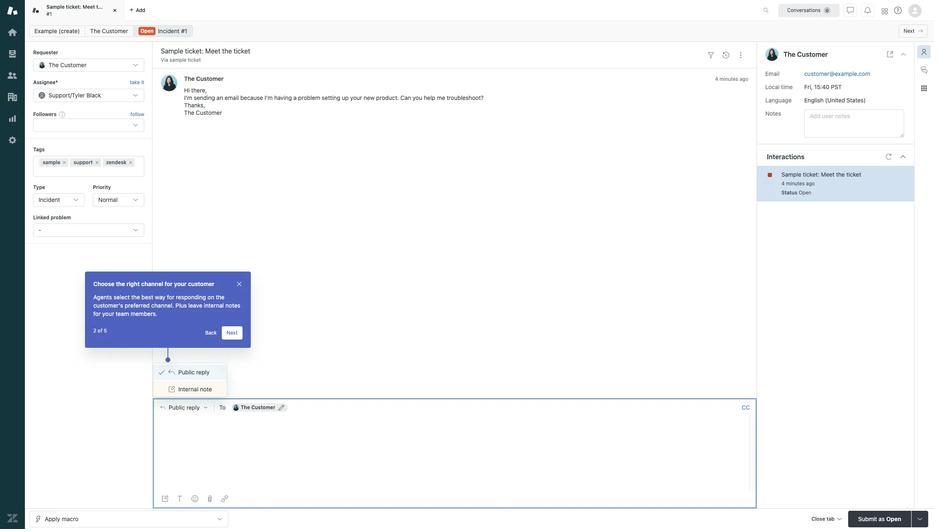 Task type: describe. For each thing, give the bounding box(es) containing it.
2 vertical spatial for
[[93, 310, 101, 317]]

admin image
[[7, 135, 18, 146]]

because
[[240, 94, 263, 101]]

responding
[[176, 294, 206, 301]]

way
[[155, 294, 165, 301]]

2
[[93, 328, 96, 334]]

the customer inside secondary element
[[90, 27, 128, 34]]

Subject field
[[159, 46, 702, 56]]

1 vertical spatial ticket
[[188, 57, 201, 63]]

your inside hi there, i'm sending an email because i'm having a problem setting up your new product. can you help me troubleshoot? thanks, the customer
[[350, 94, 362, 101]]

1 vertical spatial your
[[174, 280, 187, 287]]

customer left edit user icon
[[251, 404, 275, 410]]

cc button
[[742, 404, 750, 411]]

main element
[[0, 0, 25, 529]]

the right customer@example.com image
[[241, 404, 250, 410]]

open inside secondary element
[[141, 28, 154, 34]]

as
[[879, 515, 885, 522]]

the customer up fri,
[[784, 51, 828, 58]]

1 vertical spatial for
[[167, 294, 174, 301]]

5
[[104, 328, 107, 334]]

sample ticket: meet the ticket #1
[[46, 4, 119, 17]]

get started image
[[7, 27, 18, 38]]

pst
[[831, 83, 842, 90]]

preferred
[[125, 302, 150, 309]]

0 vertical spatial for
[[165, 280, 173, 287]]

draft mode image
[[162, 496, 168, 502]]

time
[[781, 83, 793, 90]]

english
[[805, 96, 824, 103]]

15:40
[[815, 83, 830, 90]]

open inside sample ticket: meet the ticket 4 minutes ago status open
[[799, 189, 812, 196]]

customer up customer@example.com
[[797, 51, 828, 58]]

example (create)
[[34, 27, 80, 34]]

normal
[[98, 196, 118, 203]]

plus
[[176, 302, 187, 309]]

agents select the best way for responding on the customer's preferred channel. plus leave internal notes for your team members.
[[93, 294, 240, 317]]

choose the right channel for your customer
[[93, 280, 215, 287]]

english (united states)
[[805, 96, 866, 103]]

right
[[127, 280, 140, 287]]

zendesk image
[[7, 513, 18, 524]]

ago inside sample ticket: meet the ticket 4 minutes ago status open
[[806, 180, 815, 186]]

internal note
[[178, 386, 212, 393]]

states)
[[847, 96, 866, 103]]

reporting image
[[7, 113, 18, 124]]

linked
[[33, 214, 49, 221]]

type
[[33, 184, 45, 190]]

sample for sample ticket: meet the ticket #1
[[46, 4, 65, 10]]

views image
[[7, 49, 18, 59]]

there,
[[191, 87, 207, 94]]

internal note menu item
[[153, 382, 227, 397]]

hi there, i'm sending an email because i'm having a problem setting up your new product. can you help me troubleshoot? thanks, the customer
[[184, 87, 484, 116]]

Add user notes text field
[[805, 109, 905, 138]]

back button
[[200, 326, 222, 340]]

customer inside secondary element
[[102, 27, 128, 34]]

customer
[[188, 280, 215, 287]]

1 vertical spatial the customer link
[[184, 75, 224, 82]]

0 horizontal spatial the customer link
[[85, 25, 134, 37]]

customers image
[[7, 70, 18, 81]]

ticket: for sample ticket: meet the ticket 4 minutes ago status open
[[803, 171, 820, 178]]

cc
[[742, 404, 750, 411]]

select
[[114, 294, 130, 301]]

via sample ticket
[[161, 57, 201, 63]]

0 vertical spatial 4
[[715, 76, 718, 82]]

leave
[[188, 302, 202, 309]]

email
[[766, 70, 780, 77]]

me
[[437, 94, 445, 101]]

submit
[[859, 515, 877, 522]]

0 vertical spatial next
[[904, 28, 915, 34]]

channel
[[141, 280, 163, 287]]

incident button
[[33, 193, 85, 207]]

meet for sample ticket: meet the ticket 4 minutes ago status open
[[821, 171, 835, 178]]

conversations
[[787, 7, 821, 13]]

incident
[[39, 196, 60, 203]]

customer inside hi there, i'm sending an email because i'm having a problem setting up your new product. can you help me troubleshoot? thanks, the customer
[[196, 109, 222, 116]]

back
[[205, 330, 217, 336]]

customer's
[[93, 302, 123, 309]]

1 i'm from the left
[[184, 94, 192, 101]]

email
[[225, 94, 239, 101]]

an
[[217, 94, 223, 101]]

troubleshoot?
[[447, 94, 484, 101]]

meet for sample ticket: meet the ticket #1
[[83, 4, 95, 10]]

new
[[364, 94, 375, 101]]

public reply button
[[153, 399, 214, 416]]

notes
[[766, 110, 781, 117]]

zendesk support image
[[7, 5, 18, 16]]

fri, 15:40 pst
[[805, 83, 842, 90]]

agents
[[93, 294, 112, 301]]

#1
[[46, 11, 52, 17]]

1 horizontal spatial next button
[[899, 24, 928, 38]]

close image inside choose the right channel for your customer dialog
[[236, 281, 243, 287]]

ticket: for sample ticket: meet the ticket #1
[[66, 4, 81, 10]]

take it button
[[130, 79, 144, 87]]

add link (cmd k) image
[[221, 496, 228, 502]]

2 of 5 back
[[93, 328, 217, 336]]

sending
[[194, 94, 215, 101]]

conversations button
[[778, 4, 840, 17]]

add attachment image
[[207, 496, 213, 502]]

team
[[116, 310, 129, 317]]

local
[[766, 83, 780, 90]]

up
[[342, 94, 349, 101]]

having
[[274, 94, 292, 101]]

setting
[[322, 94, 340, 101]]

sample for sample ticket: meet the ticket 4 minutes ago status open
[[782, 171, 802, 178]]

sample
[[170, 57, 186, 63]]

take
[[130, 79, 140, 86]]



Task type: locate. For each thing, give the bounding box(es) containing it.
close image
[[900, 51, 907, 58]]

sample up #1
[[46, 4, 65, 10]]

public reply inside public reply menu item
[[178, 369, 210, 376]]

(united
[[825, 96, 845, 103]]

the inside secondary element
[[90, 27, 100, 34]]

the customer link
[[85, 25, 134, 37], [184, 75, 224, 82]]

0 horizontal spatial ticket:
[[66, 4, 81, 10]]

interactions
[[767, 153, 805, 160]]

1 horizontal spatial meet
[[821, 171, 835, 178]]

close image inside tab
[[111, 6, 119, 15]]

4
[[715, 76, 718, 82], [782, 180, 785, 186]]

can
[[401, 94, 411, 101]]

events image
[[723, 52, 729, 58]]

take it
[[130, 79, 144, 86]]

local time
[[766, 83, 793, 90]]

1 horizontal spatial close image
[[236, 281, 243, 287]]

a
[[294, 94, 297, 101]]

customer@example.com
[[805, 70, 871, 77]]

public down internal
[[169, 404, 185, 411]]

1 vertical spatial problem
[[51, 214, 71, 221]]

ticket: inside sample ticket: meet the ticket #1
[[66, 4, 81, 10]]

edit user image
[[279, 405, 284, 410]]

4 minutes ago text field
[[715, 76, 749, 82], [782, 180, 815, 186]]

1 vertical spatial 4 minutes ago text field
[[782, 180, 815, 186]]

format text image
[[177, 496, 183, 502]]

the
[[90, 27, 100, 34], [784, 51, 796, 58], [184, 75, 195, 82], [184, 109, 194, 116], [241, 404, 250, 410]]

your up responding
[[174, 280, 187, 287]]

the customer right customer@example.com image
[[241, 404, 275, 410]]

2 vertical spatial open
[[887, 515, 902, 522]]

members.
[[131, 310, 157, 317]]

1 horizontal spatial next
[[904, 28, 915, 34]]

1 horizontal spatial problem
[[298, 94, 320, 101]]

close image
[[111, 6, 119, 15], [236, 281, 243, 287]]

1 vertical spatial next button
[[222, 326, 243, 340]]

tab containing sample ticket: meet the ticket
[[25, 0, 124, 21]]

minutes down events image
[[720, 76, 738, 82]]

the inside hi there, i'm sending an email because i'm having a problem setting up your new product. can you help me troubleshoot? thanks, the customer
[[184, 109, 194, 116]]

0 vertical spatial ticket
[[106, 4, 119, 10]]

ticket inside sample ticket: meet the ticket 4 minutes ago status open
[[847, 171, 862, 178]]

0 horizontal spatial problem
[[51, 214, 71, 221]]

1 vertical spatial reply
[[187, 404, 200, 411]]

your inside agents select the best way for responding on the customer's preferred channel. plus leave internal notes for your team members.
[[102, 310, 114, 317]]

4 minutes ago text field down events image
[[715, 76, 749, 82]]

0 vertical spatial ticket:
[[66, 4, 81, 10]]

the customer up the there,
[[184, 75, 224, 82]]

the inside sample ticket: meet the ticket #1
[[96, 4, 104, 10]]

minutes inside sample ticket: meet the ticket 4 minutes ago status open
[[786, 180, 805, 186]]

customer down sending
[[196, 109, 222, 116]]

for down "customer's"
[[93, 310, 101, 317]]

ago
[[740, 76, 749, 82], [806, 180, 815, 186]]

i'm down the hi
[[184, 94, 192, 101]]

ticket: up the (create)
[[66, 4, 81, 10]]

fri,
[[805, 83, 813, 90]]

0 vertical spatial ago
[[740, 76, 749, 82]]

meet inside sample ticket: meet the ticket 4 minutes ago status open
[[821, 171, 835, 178]]

1 horizontal spatial ticket:
[[803, 171, 820, 178]]

0 horizontal spatial next
[[227, 330, 238, 336]]

0 vertical spatial minutes
[[720, 76, 738, 82]]

1 vertical spatial sample
[[782, 171, 802, 178]]

language
[[766, 96, 792, 103]]

on
[[208, 294, 214, 301]]

0 horizontal spatial 4 minutes ago text field
[[715, 76, 749, 82]]

0 vertical spatial problem
[[298, 94, 320, 101]]

for up way
[[165, 280, 173, 287]]

1 vertical spatial public reply
[[169, 404, 200, 411]]

0 vertical spatial public
[[178, 369, 195, 376]]

ticket for sample ticket: meet the ticket 4 minutes ago status open
[[847, 171, 862, 178]]

the customer link down sample ticket: meet the ticket #1
[[85, 25, 134, 37]]

public inside popup button
[[169, 404, 185, 411]]

1 vertical spatial close image
[[236, 281, 243, 287]]

0 vertical spatial close image
[[111, 6, 119, 15]]

0 horizontal spatial ticket
[[106, 4, 119, 10]]

the down sample ticket: meet the ticket #1
[[90, 27, 100, 34]]

of
[[98, 328, 102, 334]]

1 horizontal spatial i'm
[[265, 94, 273, 101]]

0 horizontal spatial ago
[[740, 76, 749, 82]]

2 vertical spatial ticket
[[847, 171, 862, 178]]

via
[[161, 57, 168, 63]]

it
[[141, 79, 144, 86]]

1 vertical spatial public
[[169, 404, 185, 411]]

channel.
[[151, 302, 174, 309]]

0 horizontal spatial next button
[[222, 326, 243, 340]]

the inside sample ticket: meet the ticket 4 minutes ago status open
[[836, 171, 845, 178]]

example (create) button
[[29, 25, 85, 37]]

customer context image
[[921, 49, 928, 55]]

0 vertical spatial your
[[350, 94, 362, 101]]

best
[[142, 294, 153, 301]]

1 horizontal spatial the customer link
[[184, 75, 224, 82]]

1 horizontal spatial minutes
[[786, 180, 805, 186]]

sample inside sample ticket: meet the ticket 4 minutes ago status open
[[782, 171, 802, 178]]

the customer down sample ticket: meet the ticket #1
[[90, 27, 128, 34]]

ticket
[[106, 4, 119, 10], [188, 57, 201, 63], [847, 171, 862, 178]]

0 horizontal spatial sample
[[46, 4, 65, 10]]

the
[[96, 4, 104, 10], [836, 171, 845, 178], [116, 280, 125, 287], [131, 294, 140, 301], [216, 294, 225, 301]]

1 horizontal spatial 4
[[782, 180, 785, 186]]

choose the right channel for your customer dialog
[[85, 272, 251, 348]]

follow button
[[130, 111, 144, 118]]

public reply
[[178, 369, 210, 376], [169, 404, 200, 411]]

4 inside sample ticket: meet the ticket 4 minutes ago status open
[[782, 180, 785, 186]]

tab
[[25, 0, 124, 21]]

0 vertical spatial sample
[[46, 4, 65, 10]]

1 horizontal spatial 4 minutes ago text field
[[782, 180, 815, 186]]

0 vertical spatial meet
[[83, 4, 95, 10]]

avatar image
[[161, 75, 177, 91]]

1 vertical spatial meet
[[821, 171, 835, 178]]

status
[[782, 189, 798, 196]]

1 vertical spatial ticket:
[[803, 171, 820, 178]]

reply inside menu item
[[196, 369, 210, 376]]

sample inside sample ticket: meet the ticket #1
[[46, 4, 65, 10]]

2 horizontal spatial open
[[887, 515, 902, 522]]

example
[[34, 27, 57, 34]]

2 horizontal spatial your
[[350, 94, 362, 101]]

the customer
[[90, 27, 128, 34], [784, 51, 828, 58], [184, 75, 224, 82], [241, 404, 275, 410]]

problem right "a"
[[298, 94, 320, 101]]

1 horizontal spatial ticket
[[188, 57, 201, 63]]

your down "customer's"
[[102, 310, 114, 317]]

note
[[200, 386, 212, 393]]

0 vertical spatial next button
[[899, 24, 928, 38]]

you
[[413, 94, 422, 101]]

i'm left having
[[265, 94, 273, 101]]

public reply inside popup button
[[169, 404, 200, 411]]

the customer link up the there,
[[184, 75, 224, 82]]

priority
[[93, 184, 111, 190]]

for
[[165, 280, 173, 287], [167, 294, 174, 301], [93, 310, 101, 317]]

ticket inside sample ticket: meet the ticket #1
[[106, 4, 119, 10]]

0 vertical spatial reply
[[196, 369, 210, 376]]

normal button
[[93, 193, 144, 207]]

0 horizontal spatial close image
[[111, 6, 119, 15]]

the up the hi
[[184, 75, 195, 82]]

problem
[[298, 94, 320, 101], [51, 214, 71, 221]]

1 vertical spatial minutes
[[786, 180, 805, 186]]

to
[[219, 404, 226, 411]]

0 vertical spatial 4 minutes ago text field
[[715, 76, 749, 82]]

2 horizontal spatial ticket
[[847, 171, 862, 178]]

ticket: down "interactions"
[[803, 171, 820, 178]]

hi
[[184, 87, 190, 94]]

organizations image
[[7, 92, 18, 102]]

problem inside hi there, i'm sending an email because i'm having a problem setting up your new product. can you help me troubleshoot? thanks, the customer
[[298, 94, 320, 101]]

zendesk products image
[[882, 8, 888, 14]]

1 horizontal spatial open
[[799, 189, 812, 196]]

reply
[[196, 369, 210, 376], [187, 404, 200, 411]]

0 vertical spatial public reply
[[178, 369, 210, 376]]

public reply up internal note
[[178, 369, 210, 376]]

your right up
[[350, 94, 362, 101]]

for right way
[[167, 294, 174, 301]]

linked problem
[[33, 214, 71, 221]]

reply down the internal note menu item
[[187, 404, 200, 411]]

0 horizontal spatial 4
[[715, 76, 718, 82]]

internal
[[178, 386, 198, 393]]

meet inside sample ticket: meet the ticket #1
[[83, 4, 95, 10]]

1 horizontal spatial your
[[174, 280, 187, 287]]

sample ticket: meet the ticket 4 minutes ago status open
[[782, 171, 862, 196]]

secondary element
[[25, 23, 934, 39]]

1 vertical spatial open
[[799, 189, 812, 196]]

user image
[[766, 48, 779, 61]]

0 vertical spatial open
[[141, 28, 154, 34]]

next button
[[899, 24, 928, 38], [222, 326, 243, 340]]

customer@example.com image
[[233, 404, 239, 411]]

0 vertical spatial the customer link
[[85, 25, 134, 37]]

choose
[[93, 280, 114, 287]]

next
[[904, 28, 915, 34], [227, 330, 238, 336]]

public up internal
[[178, 369, 195, 376]]

sample
[[46, 4, 65, 10], [782, 171, 802, 178]]

tabs tab list
[[25, 0, 755, 21]]

get help image
[[895, 7, 902, 14]]

open
[[141, 28, 154, 34], [799, 189, 812, 196], [887, 515, 902, 522]]

next inside choose the right channel for your customer dialog
[[227, 330, 238, 336]]

your
[[350, 94, 362, 101], [174, 280, 187, 287], [102, 310, 114, 317]]

2 vertical spatial your
[[102, 310, 114, 317]]

open link
[[133, 25, 193, 37]]

view more details image
[[887, 51, 894, 58]]

the down "thanks,"
[[184, 109, 194, 116]]

reply inside popup button
[[187, 404, 200, 411]]

ticket: inside sample ticket: meet the ticket 4 minutes ago status open
[[803, 171, 820, 178]]

1 horizontal spatial sample
[[782, 171, 802, 178]]

submit as open
[[859, 515, 902, 522]]

1 vertical spatial next
[[227, 330, 238, 336]]

1 vertical spatial 4
[[782, 180, 785, 186]]

minutes up status
[[786, 180, 805, 186]]

notes
[[226, 302, 240, 309]]

ticket for sample ticket: meet the ticket #1
[[106, 4, 119, 10]]

4 minutes ago
[[715, 76, 749, 82]]

follow
[[130, 111, 144, 117]]

2 i'm from the left
[[265, 94, 273, 101]]

thanks,
[[184, 102, 205, 109]]

internal
[[204, 302, 224, 309]]

0 horizontal spatial meet
[[83, 4, 95, 10]]

0 horizontal spatial minutes
[[720, 76, 738, 82]]

apps image
[[921, 85, 928, 92]]

next up close image on the top of the page
[[904, 28, 915, 34]]

0 horizontal spatial your
[[102, 310, 114, 317]]

0 horizontal spatial open
[[141, 28, 154, 34]]

4 minutes ago text field up status
[[782, 180, 815, 186]]

next button right back in the bottom of the page
[[222, 326, 243, 340]]

the right "user" icon
[[784, 51, 796, 58]]

reply up note
[[196, 369, 210, 376]]

problem down incident popup button
[[51, 214, 71, 221]]

customer up the there,
[[196, 75, 224, 82]]

1 horizontal spatial ago
[[806, 180, 815, 186]]

public reply menu item
[[153, 365, 227, 380]]

next button up the customer context icon
[[899, 24, 928, 38]]

product.
[[376, 94, 399, 101]]

(create)
[[59, 27, 80, 34]]

sample up status
[[782, 171, 802, 178]]

public inside menu item
[[178, 369, 195, 376]]

insert emojis image
[[192, 496, 198, 502]]

help
[[424, 94, 435, 101]]

1 vertical spatial ago
[[806, 180, 815, 186]]

0 horizontal spatial i'm
[[184, 94, 192, 101]]

Public reply composer text field
[[157, 416, 747, 434]]

public reply down internal
[[169, 404, 200, 411]]

i'm
[[184, 94, 192, 101], [265, 94, 273, 101]]

next right back in the bottom of the page
[[227, 330, 238, 336]]

customer down sample ticket: meet the ticket #1
[[102, 27, 128, 34]]



Task type: vqa. For each thing, say whether or not it's contained in the screenshot.
BEST
yes



